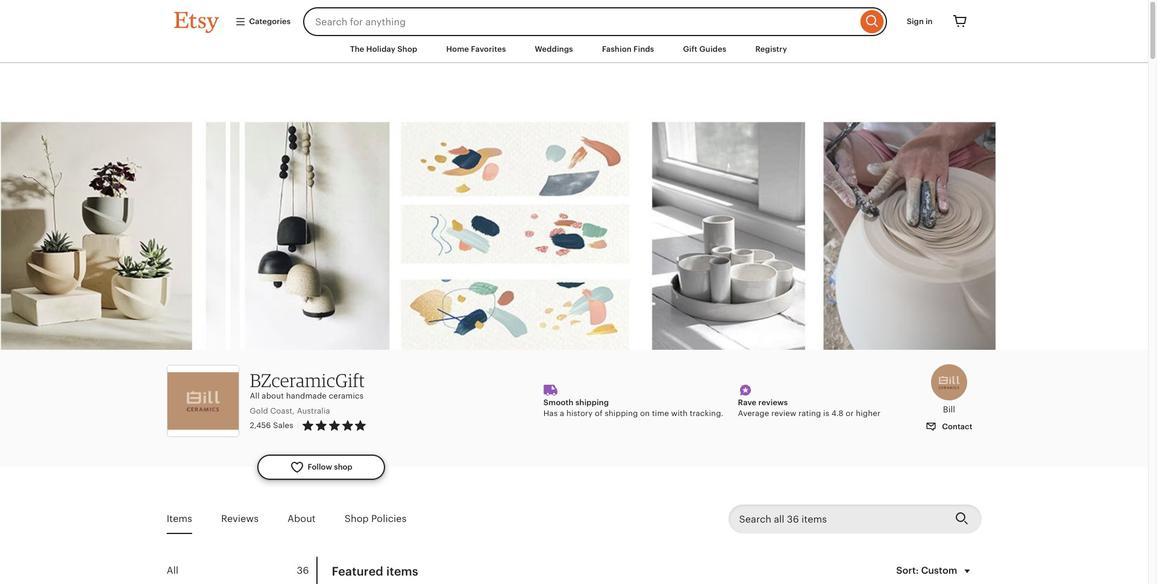 Task type: describe. For each thing, give the bounding box(es) containing it.
categories
[[249, 17, 291, 26]]

items
[[167, 514, 192, 525]]

36
[[297, 566, 309, 577]]

featured
[[332, 566, 383, 579]]

follow
[[308, 463, 332, 472]]

banner containing categories
[[152, 0, 996, 36]]

holiday
[[366, 45, 396, 54]]

the holiday shop
[[350, 45, 417, 54]]

weddings
[[535, 45, 573, 54]]

2,456 sales |
[[250, 422, 299, 431]]

sort:
[[897, 566, 919, 577]]

smooth shipping has a history of shipping on time with tracking.
[[544, 399, 724, 419]]

guides
[[700, 45, 727, 54]]

2,456 sales link
[[250, 422, 293, 431]]

items
[[386, 566, 418, 579]]

follow shop
[[308, 463, 353, 472]]

favorites
[[471, 45, 506, 54]]

the holiday shop link
[[341, 39, 426, 60]]

Search all 36 items text field
[[729, 505, 946, 534]]

gift
[[683, 45, 698, 54]]

categories button
[[226, 11, 300, 33]]

policies
[[371, 514, 407, 525]]

a
[[560, 410, 564, 419]]

sign in button
[[898, 11, 942, 33]]

follow shop link
[[257, 455, 385, 481]]

weddings link
[[526, 39, 582, 60]]

contact
[[941, 422, 973, 431]]

shop
[[334, 463, 353, 472]]

rating
[[799, 410, 821, 419]]

is
[[823, 410, 830, 419]]

about
[[288, 514, 316, 525]]

2,456
[[250, 422, 271, 431]]

home
[[446, 45, 469, 54]]

4.8
[[832, 410, 844, 419]]

shop policies
[[345, 514, 407, 525]]

smooth
[[544, 399, 574, 408]]

about link
[[288, 506, 316, 534]]

finds
[[634, 45, 654, 54]]

all inside the bzceramicgift all about handmade ceramics
[[250, 392, 260, 401]]

contact button
[[917, 416, 982, 438]]

gift guides
[[683, 45, 727, 54]]

time
[[652, 410, 669, 419]]

registry link
[[747, 39, 796, 60]]

tab containing all
[[167, 558, 316, 585]]

|
[[297, 422, 299, 431]]

shop inside menu bar
[[398, 45, 417, 54]]

fashion finds link
[[593, 39, 663, 60]]

bill link
[[917, 365, 982, 416]]

the
[[350, 45, 364, 54]]

menu bar containing the holiday shop
[[152, 36, 996, 63]]

review
[[772, 410, 797, 419]]

of
[[595, 410, 603, 419]]

with
[[671, 410, 688, 419]]

bill image
[[931, 365, 967, 401]]

in
[[926, 17, 933, 26]]



Task type: locate. For each thing, give the bounding box(es) containing it.
shop
[[398, 45, 417, 54], [345, 514, 369, 525]]

0 horizontal spatial all
[[167, 566, 178, 577]]

gift guides link
[[674, 39, 736, 60]]

ceramics
[[329, 392, 364, 401]]

None search field
[[303, 7, 887, 36]]

coast,
[[270, 407, 295, 416]]

shipping
[[576, 399, 609, 408], [605, 410, 638, 419]]

reviews
[[221, 514, 259, 525]]

1 vertical spatial all
[[167, 566, 178, 577]]

menu bar
[[152, 36, 996, 63]]

all up gold on the bottom of page
[[250, 392, 260, 401]]

0 vertical spatial all
[[250, 392, 260, 401]]

0 vertical spatial shop
[[398, 45, 417, 54]]

australia
[[297, 407, 330, 416]]

about
[[262, 392, 284, 401]]

gold coast, australia
[[250, 407, 330, 416]]

registry
[[756, 45, 787, 54]]

all inside tab
[[167, 566, 178, 577]]

1 horizontal spatial shop
[[398, 45, 417, 54]]

shop policies link
[[345, 506, 407, 534]]

shop right the holiday
[[398, 45, 417, 54]]

Search for anything text field
[[303, 7, 858, 36]]

sign in
[[907, 17, 933, 26]]

has
[[544, 410, 558, 419]]

sign
[[907, 17, 924, 26]]

fashion finds
[[602, 45, 654, 54]]

sort: custom button
[[889, 558, 982, 585]]

higher
[[856, 410, 881, 419]]

1 vertical spatial shipping
[[605, 410, 638, 419]]

on
[[640, 410, 650, 419]]

tab
[[167, 558, 316, 585]]

shipping up of
[[576, 399, 609, 408]]

sort: custom
[[897, 566, 958, 577]]

gold
[[250, 407, 268, 416]]

reviews
[[759, 399, 788, 408]]

all
[[250, 392, 260, 401], [167, 566, 178, 577]]

custom
[[921, 566, 958, 577]]

bzceramicgift all about handmade ceramics
[[250, 370, 365, 401]]

banner
[[152, 0, 996, 36]]

0 horizontal spatial shop
[[345, 514, 369, 525]]

bill
[[943, 405, 955, 415]]

reviews link
[[221, 506, 259, 534]]

average
[[738, 410, 769, 419]]

tracking.
[[690, 410, 724, 419]]

featured items
[[332, 566, 418, 579]]

all down items link
[[167, 566, 178, 577]]

shop left policies on the left of page
[[345, 514, 369, 525]]

history
[[567, 410, 593, 419]]

1 vertical spatial shop
[[345, 514, 369, 525]]

1 horizontal spatial all
[[250, 392, 260, 401]]

shipping right of
[[605, 410, 638, 419]]

or
[[846, 410, 854, 419]]

home favorites
[[446, 45, 506, 54]]

fashion
[[602, 45, 632, 54]]

items link
[[167, 506, 192, 534]]

rave
[[738, 399, 757, 408]]

rave reviews average review rating is 4.8 or higher
[[738, 399, 881, 419]]

sales
[[273, 422, 293, 431]]

0 vertical spatial shipping
[[576, 399, 609, 408]]

handmade
[[286, 392, 327, 401]]

home favorites link
[[437, 39, 515, 60]]

bzceramicgift
[[250, 370, 365, 392]]



Task type: vqa. For each thing, say whether or not it's contained in the screenshot.
Kawaii Cat Pay Day Planner Stickers, Pay Day Reminders, Cute Planner Stickers, Pay Day Reminder Icons for Planner, Payday Reminders
no



